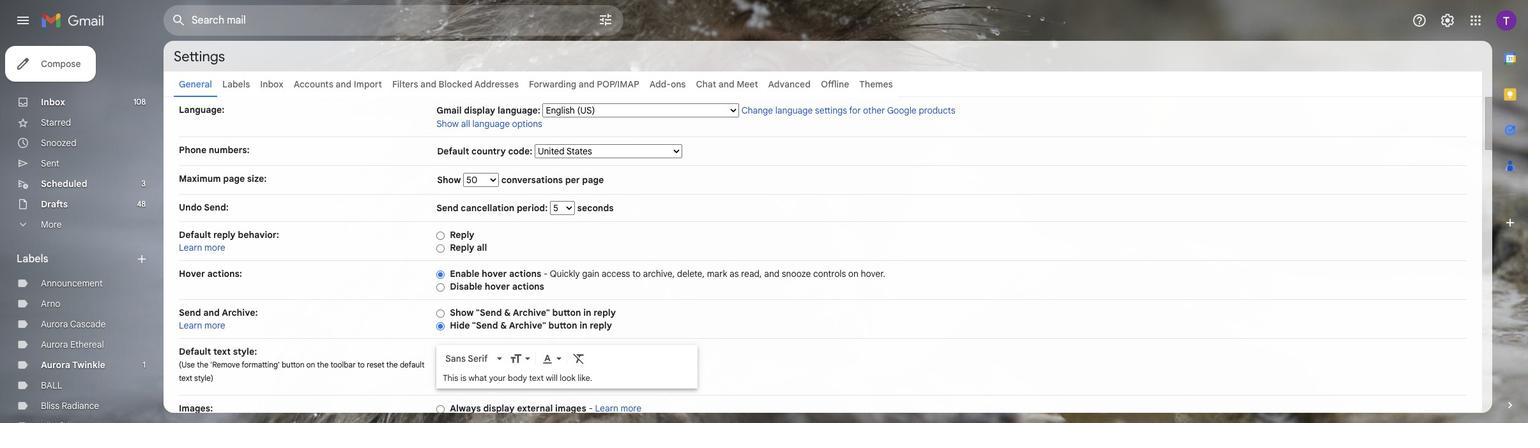 Task type: describe. For each thing, give the bounding box(es) containing it.
0 vertical spatial -
[[544, 268, 548, 280]]

labels for labels link
[[222, 79, 250, 90]]

2 horizontal spatial text
[[529, 373, 544, 384]]

accounts
[[294, 79, 333, 90]]

Enable hover actions radio
[[436, 270, 445, 280]]

ons
[[671, 79, 686, 90]]

all for show
[[461, 118, 470, 130]]

behavior:
[[238, 229, 279, 241]]

like.
[[578, 373, 592, 384]]

button for show "send & archive" button in reply
[[552, 307, 581, 319]]

serif
[[468, 354, 488, 365]]

phone numbers:
[[179, 144, 250, 156]]

country
[[472, 146, 506, 157]]

learn more link for send
[[179, 320, 225, 332]]

(use
[[179, 360, 195, 370]]

1 horizontal spatial text
[[213, 346, 231, 358]]

conversations per page
[[499, 174, 604, 186]]

arno link
[[41, 298, 60, 310]]

show all language options
[[436, 118, 542, 130]]

advanced search options image
[[593, 7, 618, 33]]

Show "Send & Archive" button in reply radio
[[436, 309, 445, 319]]

sans
[[445, 354, 466, 365]]

size:
[[247, 173, 267, 185]]

"send for hide
[[472, 320, 498, 332]]

1 horizontal spatial page
[[582, 174, 604, 186]]

default
[[400, 360, 425, 370]]

1 vertical spatial inbox link
[[41, 96, 65, 108]]

controls
[[813, 268, 846, 280]]

themes link
[[860, 79, 893, 90]]

reply for reply
[[450, 229, 474, 241]]

hover.
[[861, 268, 885, 280]]

undo send:
[[179, 202, 229, 213]]

2 vertical spatial learn more link
[[595, 403, 642, 415]]

aurora for aurora cascade
[[41, 319, 68, 330]]

snoozed
[[41, 137, 76, 149]]

mark
[[707, 268, 727, 280]]

themes
[[860, 79, 893, 90]]

arno
[[41, 298, 60, 310]]

hide "send & archive" button in reply
[[450, 320, 612, 332]]

to inside default text style: (use the 'remove formatting' button on the toolbar to reset the default text style)
[[358, 360, 365, 370]]

formatting options toolbar
[[440, 347, 694, 371]]

gmail display language:
[[436, 105, 540, 116]]

settings image
[[1440, 13, 1455, 28]]

reset
[[367, 360, 384, 370]]

sans serif option
[[443, 353, 495, 366]]

archive:
[[222, 307, 258, 319]]

aurora twinkle link
[[41, 360, 105, 371]]

aurora ethereal link
[[41, 339, 104, 351]]

& for show
[[504, 307, 511, 319]]

labels for labels heading
[[17, 253, 48, 266]]

labels link
[[222, 79, 250, 90]]

labels navigation
[[0, 41, 164, 424]]

sent
[[41, 158, 59, 169]]

hover for disable
[[485, 281, 510, 293]]

offline
[[821, 79, 849, 90]]

and for meet
[[719, 79, 734, 90]]

images
[[555, 403, 586, 415]]

gmail
[[436, 105, 462, 116]]

108
[[133, 97, 146, 107]]

send for send and archive: learn more
[[179, 307, 201, 319]]

& for hide
[[500, 320, 507, 332]]

ethereal
[[70, 339, 104, 351]]

phone
[[179, 144, 207, 156]]

per
[[565, 174, 580, 186]]

gain
[[582, 268, 599, 280]]

look
[[560, 373, 576, 384]]

enable
[[450, 268, 479, 280]]

this is what your body text will look like.
[[443, 373, 592, 384]]

0 horizontal spatial text
[[179, 374, 192, 383]]

compose button
[[5, 46, 96, 82]]

archive,
[[643, 268, 675, 280]]

aurora for aurora twinkle
[[41, 360, 70, 371]]

chat and meet
[[696, 79, 758, 90]]

gmail image
[[41, 8, 111, 33]]

reply for hide "send & archive" button in reply
[[590, 320, 612, 332]]

cancellation
[[461, 203, 515, 214]]

and for pop/imap
[[579, 79, 595, 90]]

default for default reply behavior: learn more
[[179, 229, 211, 241]]

on inside default text style: (use the 'remove formatting' button on the toolbar to reset the default text style)
[[306, 360, 315, 370]]

language:
[[179, 104, 224, 116]]

disable
[[450, 281, 482, 293]]

Search mail text field
[[192, 14, 562, 27]]

2 vertical spatial learn
[[595, 403, 618, 415]]

more button
[[0, 215, 153, 235]]

settings
[[815, 105, 847, 116]]

chat and meet link
[[696, 79, 758, 90]]

is
[[460, 373, 466, 384]]

actions for enable
[[509, 268, 541, 280]]

general
[[179, 79, 212, 90]]

send:
[[204, 202, 229, 213]]

language:
[[498, 105, 540, 116]]

default for default text style: (use the 'remove formatting' button on the toolbar to reset the default text style)
[[179, 346, 211, 358]]

support image
[[1412, 13, 1427, 28]]

change language settings for other google products
[[742, 105, 956, 116]]

ball
[[41, 380, 62, 392]]

your
[[489, 373, 506, 384]]

images:
[[179, 403, 213, 415]]

default reply behavior: learn more
[[179, 229, 279, 254]]

Reply radio
[[436, 231, 445, 241]]

show "send & archive" button in reply
[[450, 307, 616, 319]]

blocked
[[439, 79, 473, 90]]

3
[[142, 179, 146, 188]]

and right read,
[[764, 268, 780, 280]]

search mail image
[[167, 9, 190, 32]]

more for reply
[[205, 242, 225, 254]]

accounts and import
[[294, 79, 382, 90]]

advanced link
[[768, 79, 811, 90]]

learn for default reply behavior: learn more
[[179, 242, 202, 254]]

Disable hover actions radio
[[436, 283, 445, 292]]

style)
[[194, 374, 213, 383]]

sent link
[[41, 158, 59, 169]]

chat
[[696, 79, 716, 90]]

hide
[[450, 320, 470, 332]]

default country code:
[[437, 146, 535, 157]]

as
[[730, 268, 739, 280]]

send and archive: learn more
[[179, 307, 258, 332]]

style:
[[233, 346, 257, 358]]

pop/imap
[[597, 79, 639, 90]]



Task type: locate. For each thing, give the bounding box(es) containing it.
labels right general link
[[222, 79, 250, 90]]

quickly
[[550, 268, 580, 280]]

1 vertical spatial send
[[179, 307, 201, 319]]

aurora up ball
[[41, 360, 70, 371]]

display for always
[[483, 403, 515, 415]]

and right 'chat' in the top left of the page
[[719, 79, 734, 90]]

products
[[919, 105, 956, 116]]

default inside default text style: (use the 'remove formatting' button on the toolbar to reset the default text style)
[[179, 346, 211, 358]]

0 vertical spatial reply
[[450, 229, 474, 241]]

reply up reply all
[[450, 229, 474, 241]]

bliss radiance
[[41, 401, 99, 412]]

button inside default text style: (use the 'remove formatting' button on the toolbar to reset the default text style)
[[282, 360, 304, 370]]

maximum page size:
[[179, 173, 267, 185]]

1 the from the left
[[197, 360, 208, 370]]

1
[[143, 360, 146, 370]]

inbox up starred
[[41, 96, 65, 108]]

this
[[443, 373, 458, 384]]

show all language options link
[[436, 118, 542, 130]]

inbox link right labels link
[[260, 79, 283, 90]]

more up hover actions:
[[205, 242, 225, 254]]

will
[[546, 373, 558, 384]]

0 vertical spatial &
[[504, 307, 511, 319]]

0 vertical spatial aurora
[[41, 319, 68, 330]]

0 horizontal spatial all
[[461, 118, 470, 130]]

1 vertical spatial default
[[179, 229, 211, 241]]

display for gmail
[[464, 105, 495, 116]]

2 reply from the top
[[450, 242, 474, 254]]

general link
[[179, 79, 212, 90]]

0 vertical spatial archive"
[[513, 307, 550, 319]]

2 vertical spatial reply
[[590, 320, 612, 332]]

0 horizontal spatial to
[[358, 360, 365, 370]]

aurora cascade link
[[41, 319, 106, 330]]

and for archive:
[[203, 307, 220, 319]]

to
[[632, 268, 641, 280], [358, 360, 365, 370]]

1 vertical spatial display
[[483, 403, 515, 415]]

in for hide "send & archive" button in reply
[[580, 320, 588, 332]]

1 vertical spatial reply
[[450, 242, 474, 254]]

inbox link up starred
[[41, 96, 65, 108]]

aurora for aurora ethereal
[[41, 339, 68, 351]]

1 vertical spatial archive"
[[509, 320, 546, 332]]

hover
[[179, 268, 205, 280]]

default left 'country'
[[437, 146, 469, 157]]

addresses
[[475, 79, 519, 90]]

filters
[[392, 79, 418, 90]]

button for hide "send & archive" button in reply
[[549, 320, 577, 332]]

text down "(use"
[[179, 374, 192, 383]]

in up remove formatting ‪(⌘\)‬ image
[[580, 320, 588, 332]]

1 vertical spatial inbox
[[41, 96, 65, 108]]

show for show "send & archive" button in reply
[[450, 307, 474, 319]]

1 vertical spatial aurora
[[41, 339, 68, 351]]

0 vertical spatial inbox link
[[260, 79, 283, 90]]

actions for disable
[[512, 281, 544, 293]]

1 aurora from the top
[[41, 319, 68, 330]]

0 horizontal spatial on
[[306, 360, 315, 370]]

reply all
[[450, 242, 487, 254]]

bliss
[[41, 401, 59, 412]]

1 horizontal spatial to
[[632, 268, 641, 280]]

1 vertical spatial language
[[472, 118, 510, 130]]

0 vertical spatial to
[[632, 268, 641, 280]]

0 vertical spatial labels
[[222, 79, 250, 90]]

0 vertical spatial language
[[775, 105, 813, 116]]

display up show all language options
[[464, 105, 495, 116]]

1 vertical spatial more
[[205, 320, 225, 332]]

1 horizontal spatial -
[[589, 403, 593, 415]]

& up hide "send & archive" button in reply
[[504, 307, 511, 319]]

actions up disable hover actions
[[509, 268, 541, 280]]

cascade
[[70, 319, 106, 330]]

learn more link
[[179, 242, 225, 254], [179, 320, 225, 332], [595, 403, 642, 415]]

"send down disable hover actions
[[476, 307, 502, 319]]

send
[[436, 203, 459, 214], [179, 307, 201, 319]]

page left size:
[[223, 173, 245, 185]]

all for reply
[[477, 242, 487, 254]]

2 vertical spatial button
[[282, 360, 304, 370]]

1 vertical spatial actions
[[512, 281, 544, 293]]

language
[[775, 105, 813, 116], [472, 118, 510, 130]]

1 horizontal spatial on
[[848, 268, 859, 280]]

add-ons link
[[650, 79, 686, 90]]

import
[[354, 79, 382, 90]]

on
[[848, 268, 859, 280], [306, 360, 315, 370]]

archive" for hide
[[509, 320, 546, 332]]

1 reply from the top
[[450, 229, 474, 241]]

reply right reply all radio
[[450, 242, 474, 254]]

snooze
[[782, 268, 811, 280]]

2 vertical spatial more
[[621, 403, 642, 415]]

always display external images - learn more
[[450, 403, 642, 415]]

reply for reply all
[[450, 242, 474, 254]]

language down advanced link
[[775, 105, 813, 116]]

forwarding and pop/imap
[[529, 79, 639, 90]]

- left "quickly"
[[544, 268, 548, 280]]

learn more link up hover actions:
[[179, 242, 225, 254]]

2 vertical spatial aurora
[[41, 360, 70, 371]]

more right images
[[621, 403, 642, 415]]

2 vertical spatial show
[[450, 307, 474, 319]]

and for blocked
[[420, 79, 436, 90]]

drafts
[[41, 199, 68, 210]]

reply down access on the left bottom
[[594, 307, 616, 319]]

0 vertical spatial reply
[[213, 229, 236, 241]]

for
[[849, 105, 861, 116]]

&
[[504, 307, 511, 319], [500, 320, 507, 332]]

change
[[742, 105, 773, 116]]

show for show
[[437, 174, 463, 186]]

starred link
[[41, 117, 71, 128]]

formatting'
[[242, 360, 280, 370]]

more inside 'send and archive: learn more'
[[205, 320, 225, 332]]

inbox right labels link
[[260, 79, 283, 90]]

toolbar
[[331, 360, 356, 370]]

and left import
[[336, 79, 352, 90]]

reply up formatting options toolbar
[[590, 320, 612, 332]]

1 vertical spatial labels
[[17, 253, 48, 266]]

what
[[469, 373, 487, 384]]

1 vertical spatial hover
[[485, 281, 510, 293]]

send down hover on the bottom left of page
[[179, 307, 201, 319]]

aurora ethereal
[[41, 339, 104, 351]]

in down gain at left bottom
[[583, 307, 591, 319]]

in
[[583, 307, 591, 319], [580, 320, 588, 332]]

archive" up hide "send & archive" button in reply
[[513, 307, 550, 319]]

and left pop/imap
[[579, 79, 595, 90]]

0 vertical spatial hover
[[482, 268, 507, 280]]

3 aurora from the top
[[41, 360, 70, 371]]

main menu image
[[15, 13, 31, 28]]

all down gmail
[[461, 118, 470, 130]]

1 vertical spatial "send
[[472, 320, 498, 332]]

2 aurora from the top
[[41, 339, 68, 351]]

learn more link right images
[[595, 403, 642, 415]]

learn more link for default
[[179, 242, 225, 254]]

"send right hide on the bottom left
[[472, 320, 498, 332]]

reply inside default reply behavior: learn more
[[213, 229, 236, 241]]

"send
[[476, 307, 502, 319], [472, 320, 498, 332]]

enable hover actions - quickly gain access to archive, delete, mark as read, and snooze controls on hover.
[[450, 268, 885, 280]]

learn right images
[[595, 403, 618, 415]]

aurora down arno link
[[41, 319, 68, 330]]

always
[[450, 403, 481, 415]]

learn inside 'send and archive: learn more'
[[179, 320, 202, 332]]

starred
[[41, 117, 71, 128]]

'remove
[[210, 360, 240, 370]]

1 vertical spatial in
[[580, 320, 588, 332]]

and inside 'send and archive: learn more'
[[203, 307, 220, 319]]

all up enable
[[477, 242, 487, 254]]

Reply all radio
[[436, 244, 445, 254]]

1 vertical spatial -
[[589, 403, 593, 415]]

0 horizontal spatial inbox link
[[41, 96, 65, 108]]

labels inside navigation
[[17, 253, 48, 266]]

learn up hover on the bottom left of page
[[179, 242, 202, 254]]

1 vertical spatial learn
[[179, 320, 202, 332]]

actions:
[[207, 268, 242, 280]]

forwarding
[[529, 79, 576, 90]]

more
[[41, 219, 62, 231]]

1 horizontal spatial language
[[775, 105, 813, 116]]

1 horizontal spatial send
[[436, 203, 459, 214]]

& down "show "send & archive" button in reply"
[[500, 320, 507, 332]]

hover for enable
[[482, 268, 507, 280]]

page
[[223, 173, 245, 185], [582, 174, 604, 186]]

default up "(use"
[[179, 346, 211, 358]]

None search field
[[164, 5, 624, 36]]

default inside default reply behavior: learn more
[[179, 229, 211, 241]]

learn up "(use"
[[179, 320, 202, 332]]

1 horizontal spatial inbox link
[[260, 79, 283, 90]]

the up style)
[[197, 360, 208, 370]]

bliss radiance link
[[41, 401, 99, 412]]

default for default country code:
[[437, 146, 469, 157]]

2 vertical spatial default
[[179, 346, 211, 358]]

1 vertical spatial to
[[358, 360, 365, 370]]

0 horizontal spatial language
[[472, 118, 510, 130]]

hover up disable hover actions
[[482, 268, 507, 280]]

external
[[517, 403, 553, 415]]

twinkle
[[72, 360, 105, 371]]

0 horizontal spatial inbox
[[41, 96, 65, 108]]

0 vertical spatial actions
[[509, 268, 541, 280]]

scheduled link
[[41, 178, 87, 190]]

1 horizontal spatial all
[[477, 242, 487, 254]]

1 horizontal spatial inbox
[[260, 79, 283, 90]]

learn for send and archive: learn more
[[179, 320, 202, 332]]

0 vertical spatial in
[[583, 307, 591, 319]]

and left archive:
[[203, 307, 220, 319]]

button down "show "send & archive" button in reply"
[[549, 320, 577, 332]]

text up 'remove at the left
[[213, 346, 231, 358]]

aurora up aurora twinkle link
[[41, 339, 68, 351]]

snoozed link
[[41, 137, 76, 149]]

disable hover actions
[[450, 281, 544, 293]]

1 vertical spatial on
[[306, 360, 315, 370]]

0 vertical spatial "send
[[476, 307, 502, 319]]

labels down more at left bottom
[[17, 253, 48, 266]]

the left toolbar
[[317, 360, 329, 370]]

on left the hover.
[[848, 268, 859, 280]]

maximum
[[179, 173, 221, 185]]

add-ons
[[650, 79, 686, 90]]

page right per
[[582, 174, 604, 186]]

Hide "Send & Archive" button in reply radio
[[436, 322, 445, 331]]

scheduled
[[41, 178, 87, 190]]

1 horizontal spatial the
[[317, 360, 329, 370]]

more
[[205, 242, 225, 254], [205, 320, 225, 332], [621, 403, 642, 415]]

remove formatting ‪(⌘\)‬ image
[[573, 353, 585, 366]]

0 vertical spatial all
[[461, 118, 470, 130]]

2 horizontal spatial the
[[386, 360, 398, 370]]

learn inside default reply behavior: learn more
[[179, 242, 202, 254]]

actions up "show "send & archive" button in reply"
[[512, 281, 544, 293]]

button right formatting'
[[282, 360, 304, 370]]

text left the will
[[529, 373, 544, 384]]

show up hide on the bottom left
[[450, 307, 474, 319]]

0 vertical spatial more
[[205, 242, 225, 254]]

0 horizontal spatial send
[[179, 307, 201, 319]]

0 horizontal spatial the
[[197, 360, 208, 370]]

1 vertical spatial show
[[437, 174, 463, 186]]

archive" down "show "send & archive" button in reply"
[[509, 320, 546, 332]]

hover right the disable on the left bottom
[[485, 281, 510, 293]]

numbers:
[[209, 144, 250, 156]]

tab list
[[1492, 41, 1528, 378]]

display
[[464, 105, 495, 116], [483, 403, 515, 415]]

0 vertical spatial show
[[436, 118, 459, 130]]

language down gmail display language:
[[472, 118, 510, 130]]

inbox inside labels navigation
[[41, 96, 65, 108]]

1 vertical spatial all
[[477, 242, 487, 254]]

button up hide "send & archive" button in reply
[[552, 307, 581, 319]]

2 the from the left
[[317, 360, 329, 370]]

announcement
[[41, 278, 103, 289]]

1 vertical spatial learn more link
[[179, 320, 225, 332]]

and for import
[[336, 79, 352, 90]]

labels
[[222, 79, 250, 90], [17, 253, 48, 266]]

send up reply radio
[[436, 203, 459, 214]]

0 horizontal spatial -
[[544, 268, 548, 280]]

0 vertical spatial learn
[[179, 242, 202, 254]]

more for and
[[205, 320, 225, 332]]

1 vertical spatial reply
[[594, 307, 616, 319]]

read,
[[741, 268, 762, 280]]

-
[[544, 268, 548, 280], [589, 403, 593, 415]]

show for show all language options
[[436, 118, 459, 130]]

0 vertical spatial send
[[436, 203, 459, 214]]

0 vertical spatial display
[[464, 105, 495, 116]]

"send for show
[[476, 307, 502, 319]]

inbox link
[[260, 79, 283, 90], [41, 96, 65, 108]]

send for send cancellation period:
[[436, 203, 459, 214]]

period:
[[517, 203, 548, 214]]

1 vertical spatial &
[[500, 320, 507, 332]]

send inside 'send and archive: learn more'
[[179, 307, 201, 319]]

0 vertical spatial on
[[848, 268, 859, 280]]

options
[[512, 118, 542, 130]]

0 vertical spatial default
[[437, 146, 469, 157]]

radiance
[[62, 401, 99, 412]]

0 vertical spatial button
[[552, 307, 581, 319]]

on left toolbar
[[306, 360, 315, 370]]

0 vertical spatial learn more link
[[179, 242, 225, 254]]

accounts and import link
[[294, 79, 382, 90]]

0 horizontal spatial labels
[[17, 253, 48, 266]]

learn more link down archive:
[[179, 320, 225, 332]]

show down "default country code:"
[[437, 174, 463, 186]]

archive" for show
[[513, 307, 550, 319]]

more down archive:
[[205, 320, 225, 332]]

display down the 'your'
[[483, 403, 515, 415]]

to right access on the left bottom
[[632, 268, 641, 280]]

reply for show "send & archive" button in reply
[[594, 307, 616, 319]]

aurora cascade
[[41, 319, 106, 330]]

labels heading
[[17, 253, 135, 266]]

Always display external images radio
[[436, 405, 445, 415]]

reply down send:
[[213, 229, 236, 241]]

- right images
[[589, 403, 593, 415]]

more inside default reply behavior: learn more
[[205, 242, 225, 254]]

in for show "send & archive" button in reply
[[583, 307, 591, 319]]

show
[[436, 118, 459, 130], [437, 174, 463, 186], [450, 307, 474, 319]]

3 the from the left
[[386, 360, 398, 370]]

0 vertical spatial inbox
[[260, 79, 283, 90]]

and right filters
[[420, 79, 436, 90]]

to left reset
[[358, 360, 365, 370]]

change language settings for other google products link
[[742, 105, 956, 116]]

0 horizontal spatial page
[[223, 173, 245, 185]]

show down gmail
[[436, 118, 459, 130]]

1 horizontal spatial labels
[[222, 79, 250, 90]]

default down undo
[[179, 229, 211, 241]]

default
[[437, 146, 469, 157], [179, 229, 211, 241], [179, 346, 211, 358]]

1 vertical spatial button
[[549, 320, 577, 332]]

body
[[508, 373, 527, 384]]

learn
[[179, 242, 202, 254], [179, 320, 202, 332], [595, 403, 618, 415]]

the right reset
[[386, 360, 398, 370]]



Task type: vqa. For each thing, say whether or not it's contained in the screenshot.
Of to the bottom
no



